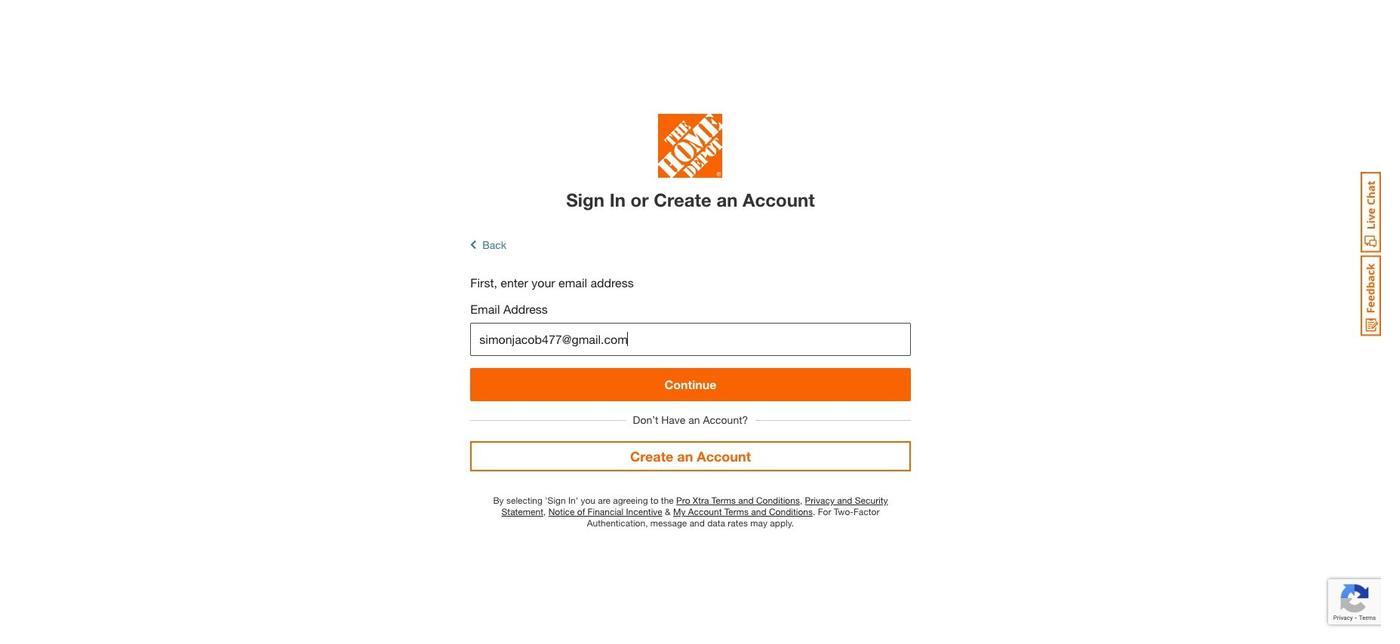 Task type: describe. For each thing, give the bounding box(es) containing it.
back arrow image
[[471, 239, 477, 252]]



Task type: locate. For each thing, give the bounding box(es) containing it.
None email field
[[471, 323, 911, 356]]

feedback link image
[[1361, 255, 1381, 337]]

live chat image
[[1361, 172, 1381, 253]]

thd logo image
[[659, 114, 723, 182]]



Task type: vqa. For each thing, say whether or not it's contained in the screenshot.
"IN"
no



